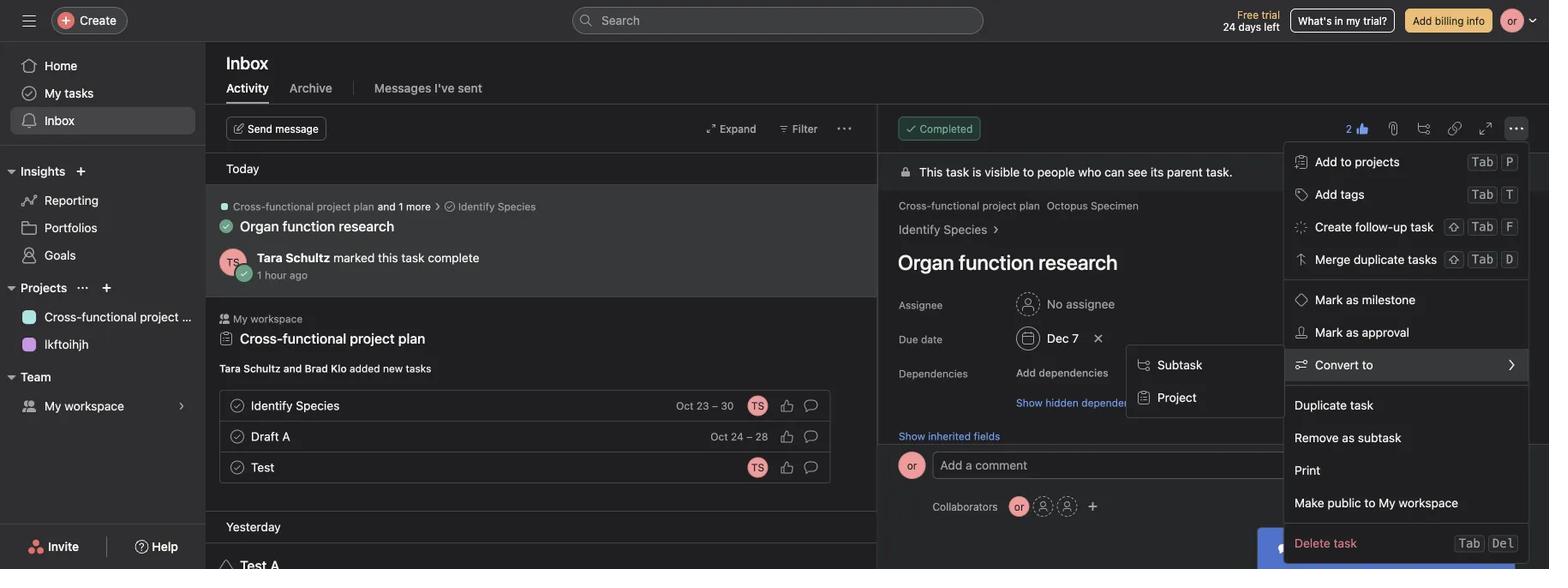 Task type: locate. For each thing, give the bounding box(es) containing it.
1 horizontal spatial tara
[[257, 251, 283, 265]]

cross-functional project plan link down 'new project or portfolio' image
[[10, 303, 206, 331]]

inbox down my tasks
[[45, 114, 75, 128]]

more
[[406, 201, 431, 213]]

tara up completed option at left bottom
[[219, 363, 241, 375]]

help button
[[124, 531, 189, 562]]

1 vertical spatial 24
[[731, 431, 744, 443]]

free
[[1238, 9, 1259, 21]]

added
[[350, 363, 380, 375]]

0 horizontal spatial or button
[[899, 452, 926, 479]]

make for make public to my workspace
[[1295, 496, 1325, 510]]

add tags
[[1316, 187, 1365, 201]]

make down "copy task link" icon
[[1450, 165, 1480, 179]]

1 vertical spatial ⇧
[[1449, 252, 1460, 267]]

inbox up activity
[[226, 52, 268, 72]]

create follow-up task
[[1316, 220, 1434, 234]]

or button right collaborators
[[1009, 496, 1030, 517]]

add inside button
[[1016, 367, 1036, 379]]

to inside menu item
[[1363, 358, 1374, 372]]

tasks right new at the left bottom
[[406, 363, 431, 375]]

2 mark from the top
[[1316, 325, 1343, 339]]

public
[[1483, 165, 1518, 179], [1328, 496, 1362, 510]]

cross-
[[899, 200, 931, 212], [233, 201, 266, 213], [45, 310, 82, 324], [240, 330, 283, 347]]

inherited
[[928, 430, 971, 442]]

messages i've sent
[[374, 81, 483, 95]]

leave
[[1458, 499, 1491, 513]]

tasks down home
[[65, 86, 94, 100]]

0 horizontal spatial make
[[1295, 496, 1325, 510]]

workspace
[[251, 313, 303, 325], [65, 399, 124, 413], [1399, 496, 1459, 510]]

dependencies
[[899, 368, 968, 380]]

completed checkbox for test
[[227, 457, 248, 478]]

create button
[[51, 7, 128, 34]]

no
[[1047, 297, 1063, 311]]

2 ⇧ from the top
[[1449, 252, 1460, 267]]

tasks
[[65, 86, 94, 100], [1408, 252, 1438, 267], [406, 363, 431, 375]]

1 mark from the top
[[1316, 293, 1343, 307]]

identify up draft a on the bottom left of page
[[251, 399, 293, 413]]

tab left del
[[1459, 537, 1481, 551]]

1 horizontal spatial –
[[747, 431, 753, 443]]

my workspace link
[[10, 393, 195, 420]]

0 horizontal spatial create
[[80, 13, 117, 27]]

functional up identify species link
[[931, 200, 979, 212]]

goals link
[[10, 242, 195, 269]]

add left tags
[[1316, 187, 1338, 201]]

clear due date image
[[1093, 333, 1104, 344]]

mark up convert
[[1316, 325, 1343, 339]]

1 horizontal spatial my workspace
[[233, 313, 303, 325]]

subtask
[[1158, 358, 1203, 372]]

draft a
[[251, 429, 290, 444]]

0 comments image
[[804, 461, 818, 474]]

1 ⇧ from the top
[[1449, 220, 1460, 234]]

1 0 comments image from the top
[[804, 399, 818, 413]]

ts button
[[219, 249, 247, 276], [748, 396, 768, 416], [748, 457, 768, 478]]

0 vertical spatial completed checkbox
[[227, 396, 248, 416]]

ts button left hour
[[219, 249, 247, 276]]

dec 7 button
[[1008, 323, 1087, 354]]

2 horizontal spatial identify
[[899, 222, 940, 237]]

1 horizontal spatial create
[[1316, 220, 1352, 234]]

as for approval
[[1347, 325, 1359, 339]]

cross- up lkftoihjh
[[45, 310, 82, 324]]

cross-functional project plan inside projects element
[[45, 310, 206, 324]]

main content containing this task is visible to people who can see its parent task.
[[878, 153, 1550, 569]]

0 vertical spatial oct
[[676, 400, 694, 412]]

search list box
[[573, 7, 984, 34]]

tara inside tara schultz marked this task complete 1 hour ago
[[257, 251, 283, 265]]

cross-functional project plan down 'new project or portfolio' image
[[45, 310, 206, 324]]

d
[[1507, 252, 1514, 267]]

functional up lkftoihjh link
[[82, 310, 137, 324]]

show left 'hidden'
[[1016, 397, 1043, 409]]

leave task button
[[1430, 491, 1529, 522]]

workspace inside teams element
[[65, 399, 124, 413]]

identify species down this
[[899, 222, 987, 237]]

make public
[[1450, 165, 1518, 179]]

30
[[721, 400, 734, 412]]

yesterday
[[226, 520, 281, 534]]

delete
[[1295, 536, 1331, 550]]

24 left 'days'
[[1224, 21, 1236, 33]]

identify inside main content
[[899, 222, 940, 237]]

make inside button
[[1450, 165, 1480, 179]]

or right collaborators
[[1015, 501, 1025, 513]]

1 horizontal spatial oct
[[711, 431, 728, 443]]

dependencies up show hidden dependencies button
[[1039, 367, 1108, 379]]

0 horizontal spatial tara
[[219, 363, 241, 375]]

1 horizontal spatial show
[[1016, 397, 1043, 409]]

workspace down hour
[[251, 313, 303, 325]]

– right 23
[[712, 400, 718, 412]]

0 horizontal spatial species
[[296, 399, 340, 413]]

cross-functional project plan up organ function research
[[233, 201, 374, 213]]

my tasks link
[[10, 80, 195, 107]]

0 vertical spatial my workspace
[[233, 313, 303, 325]]

dependencies right 'hidden'
[[1082, 397, 1150, 409]]

task left is on the right top of page
[[946, 165, 969, 179]]

24 inside free trial 24 days left
[[1224, 21, 1236, 33]]

0 horizontal spatial oct
[[676, 400, 694, 412]]

main content
[[878, 153, 1550, 569]]

show for show hidden dependencies
[[1016, 397, 1043, 409]]

add or remove collaborators image
[[1088, 501, 1099, 512]]

teams element
[[0, 362, 206, 423]]

0 vertical spatial –
[[712, 400, 718, 412]]

add billing info button
[[1406, 9, 1493, 33]]

duplicate
[[1354, 252, 1405, 267]]

filter
[[793, 123, 818, 135]]

1 vertical spatial completed image
[[227, 426, 248, 447]]

task inside main content
[[946, 165, 969, 179]]

1 vertical spatial 0 likes. click to like this task image
[[780, 430, 794, 444]]

cross- up identify species link
[[899, 200, 931, 212]]

completed image
[[227, 396, 248, 416], [227, 426, 248, 447]]

Task Name text field
[[887, 243, 1529, 282]]

team button
[[0, 367, 51, 387]]

activity link
[[226, 81, 269, 104]]

1 vertical spatial ts button
[[748, 396, 768, 416]]

oct down 30
[[711, 431, 728, 443]]

1 horizontal spatial species
[[498, 201, 536, 213]]

0 vertical spatial 0 likes. click to like this task image
[[780, 399, 794, 413]]

show inherited fields
[[899, 430, 1000, 442]]

0 horizontal spatial 24
[[731, 431, 744, 443]]

1 vertical spatial and
[[284, 363, 302, 375]]

tara
[[257, 251, 283, 265], [219, 363, 241, 375]]

add left billing
[[1413, 15, 1433, 27]]

2 completed image from the top
[[227, 426, 248, 447]]

1 vertical spatial tasks
[[1408, 252, 1438, 267]]

1 vertical spatial identify
[[899, 222, 940, 237]]

2 vertical spatial identify species
[[251, 399, 340, 413]]

octopus specimen link
[[1047, 200, 1139, 212]]

organ function research dialog
[[878, 105, 1550, 569]]

0 vertical spatial tara
[[257, 251, 283, 265]]

task right this
[[402, 251, 425, 265]]

or down show inherited fields
[[907, 459, 917, 471]]

1 vertical spatial or
[[1015, 501, 1025, 513]]

up
[[1394, 220, 1408, 234]]

public up the "t"
[[1483, 165, 1518, 179]]

billing
[[1436, 15, 1464, 27]]

identify
[[458, 201, 495, 213], [899, 222, 940, 237], [251, 399, 293, 413]]

0 horizontal spatial schultz
[[244, 363, 281, 375]]

1 vertical spatial 1
[[257, 269, 262, 281]]

identify species up complete
[[458, 201, 536, 213]]

workspace up expand new message image
[[1399, 496, 1459, 510]]

tara up hour
[[257, 251, 283, 265]]

see details, my workspace image
[[177, 401, 187, 411]]

1 vertical spatial as
[[1347, 325, 1359, 339]]

show left inherited
[[899, 430, 925, 442]]

tab left p
[[1472, 155, 1494, 169]]

task for duplicate task
[[1351, 398, 1374, 412]]

completed checkbox up completed option at left bottom
[[227, 396, 248, 416]]

dec
[[1047, 331, 1069, 345]]

merge
[[1316, 252, 1351, 267]]

public for make public to my workspace
[[1328, 496, 1362, 510]]

workspace down lkftoihjh link
[[65, 399, 124, 413]]

projects
[[21, 281, 67, 295]]

search button
[[573, 7, 984, 34]]

oct for identify species
[[676, 400, 694, 412]]

tab
[[1472, 155, 1494, 169], [1472, 188, 1494, 202], [1472, 220, 1494, 234], [1472, 252, 1494, 267], [1459, 537, 1481, 551]]

reporting
[[45, 193, 99, 207]]

cross-functional project plan up the 'klo'
[[240, 330, 426, 347]]

0 vertical spatial identify
[[458, 201, 495, 213]]

schultz left brad
[[244, 363, 281, 375]]

task right leave
[[1494, 499, 1518, 513]]

public up delete task
[[1328, 496, 1362, 510]]

task for leave task
[[1494, 499, 1518, 513]]

insights
[[21, 164, 65, 178]]

as left subtask
[[1342, 431, 1355, 445]]

hide sidebar image
[[22, 14, 36, 27]]

tags
[[1341, 187, 1365, 201]]

show inherited fields button
[[899, 429, 1000, 444]]

new
[[383, 363, 403, 375]]

1 vertical spatial ts
[[752, 400, 765, 412]]

cross- down hour
[[240, 330, 283, 347]]

– left the "28"
[[747, 431, 753, 443]]

completed image left "draft"
[[227, 426, 248, 447]]

to right convert
[[1363, 358, 1374, 372]]

1 vertical spatial tara
[[219, 363, 241, 375]]

species inside main content
[[944, 222, 987, 237]]

identify up complete
[[458, 201, 495, 213]]

in
[[1335, 15, 1344, 27]]

schultz inside tara schultz marked this task complete 1 hour ago
[[286, 251, 330, 265]]

my workspace down team
[[45, 399, 124, 413]]

my workspace down hour
[[233, 313, 303, 325]]

add dependencies
[[1016, 367, 1108, 379]]

0 horizontal spatial workspace
[[65, 399, 124, 413]]

1 0 likes. click to like this task image from the top
[[780, 399, 794, 413]]

1 left hour
[[257, 269, 262, 281]]

1 horizontal spatial workspace
[[251, 313, 303, 325]]

or button down show inherited fields
[[899, 452, 926, 479]]

⇧ left d
[[1449, 252, 1460, 267]]

cross-functional project plan link inside projects element
[[10, 303, 206, 331]]

1 horizontal spatial make
[[1450, 165, 1480, 179]]

completed checkbox for identify species
[[227, 396, 248, 416]]

ts right 30
[[752, 400, 765, 412]]

1 vertical spatial public
[[1328, 496, 1362, 510]]

0 horizontal spatial and
[[284, 363, 302, 375]]

tara for marked
[[257, 251, 283, 265]]

show
[[1016, 397, 1043, 409], [899, 430, 925, 442]]

messages
[[374, 81, 431, 95]]

0 vertical spatial show
[[1016, 397, 1043, 409]]

create up merge
[[1316, 220, 1352, 234]]

create up home link
[[80, 13, 117, 27]]

lkftoihjh
[[45, 337, 89, 351]]

portfolios link
[[10, 214, 195, 242]]

1 horizontal spatial and
[[378, 201, 396, 213]]

1 vertical spatial cross-functional project plan
[[45, 310, 206, 324]]

cross-functional project plan link for lkftoihjh link
[[10, 303, 206, 331]]

0 vertical spatial schultz
[[286, 251, 330, 265]]

create inside dropdown button
[[80, 13, 117, 27]]

0 vertical spatial ⇧
[[1449, 220, 1460, 234]]

0 likes. click to like this task image
[[780, 399, 794, 413], [780, 430, 794, 444]]

1 horizontal spatial schultz
[[286, 251, 330, 265]]

– for draft a
[[747, 431, 753, 443]]

1 horizontal spatial 1
[[399, 201, 403, 213]]

ts for middle the ts button
[[752, 400, 765, 412]]

1 horizontal spatial public
[[1483, 165, 1518, 179]]

goals
[[45, 248, 76, 262]]

ts left 0 likes. click to like this task icon
[[752, 462, 765, 474]]

tab down make public
[[1472, 188, 1494, 202]]

identify down this
[[899, 222, 940, 237]]

tasks right duplicate
[[1408, 252, 1438, 267]]

project
[[1158, 390, 1197, 405]]

0 vertical spatial inbox
[[226, 52, 268, 72]]

to right visible
[[1023, 165, 1034, 179]]

days
[[1239, 21, 1262, 33]]

and left more
[[378, 201, 396, 213]]

24 left the "28"
[[731, 431, 744, 443]]

make down print
[[1295, 496, 1325, 510]]

1 vertical spatial make
[[1295, 496, 1325, 510]]

public inside button
[[1483, 165, 1518, 179]]

today
[[226, 162, 259, 176]]

Completed checkbox
[[227, 396, 248, 416], [227, 457, 248, 478]]

2 vertical spatial ts
[[752, 462, 765, 474]]

2 vertical spatial as
[[1342, 431, 1355, 445]]

and 1 more
[[378, 201, 431, 213]]

0 vertical spatial or
[[907, 459, 917, 471]]

make
[[1450, 165, 1480, 179], [1295, 496, 1325, 510]]

cross-functional project plan link up the 'klo'
[[240, 330, 426, 347]]

i've
[[435, 81, 455, 95]]

0 vertical spatial mark
[[1316, 293, 1343, 307]]

0 vertical spatial make
[[1450, 165, 1480, 179]]

add up add tags
[[1316, 155, 1338, 169]]

send
[[248, 123, 272, 135]]

identify species up a
[[251, 399, 340, 413]]

del
[[1493, 537, 1515, 551]]

0 horizontal spatial inbox
[[45, 114, 75, 128]]

close image
[[1476, 542, 1490, 555]]

functional inside projects element
[[82, 310, 137, 324]]

t
[[1507, 188, 1514, 202]]

⇧ for create follow-up task
[[1449, 220, 1460, 234]]

1 horizontal spatial 24
[[1224, 21, 1236, 33]]

completed checkbox left test
[[227, 457, 248, 478]]

oct
[[676, 400, 694, 412], [711, 431, 728, 443]]

2 vertical spatial cross-functional project plan
[[240, 330, 426, 347]]

task inside button
[[1494, 499, 1518, 513]]

1 vertical spatial inbox
[[45, 114, 75, 128]]

1 left more
[[399, 201, 403, 213]]

add down dec 7 dropdown button
[[1016, 367, 1036, 379]]

0 likes. click to like this task image right the "28"
[[780, 430, 794, 444]]

to up the new message
[[1365, 496, 1376, 510]]

1 vertical spatial 0 comments image
[[804, 430, 818, 444]]

schultz
[[286, 251, 330, 265], [244, 363, 281, 375]]

1 vertical spatial show
[[899, 430, 925, 442]]

completed image for draft
[[227, 426, 248, 447]]

0 vertical spatial or button
[[899, 452, 926, 479]]

1 completed image from the top
[[227, 396, 248, 416]]

ts button left 0 likes. click to like this task icon
[[748, 457, 768, 478]]

0 vertical spatial 0 comments image
[[804, 399, 818, 413]]

cross-functional project plan link down is on the right top of page
[[899, 200, 1040, 212]]

1
[[399, 201, 403, 213], [257, 269, 262, 281]]

2 horizontal spatial workspace
[[1399, 496, 1459, 510]]

1 vertical spatial –
[[747, 431, 753, 443]]

0 vertical spatial 24
[[1224, 21, 1236, 33]]

0 likes. click to like this task image
[[780, 461, 794, 474]]

my
[[45, 86, 61, 100], [233, 313, 248, 325], [45, 399, 61, 413], [1379, 496, 1396, 510]]

plan
[[1019, 200, 1040, 212], [354, 201, 374, 213], [182, 310, 206, 324], [398, 330, 426, 347]]

add inside "button"
[[1413, 15, 1433, 27]]

add for add to projects
[[1316, 155, 1338, 169]]

2 horizontal spatial identify species
[[899, 222, 987, 237]]

2 vertical spatial tasks
[[406, 363, 431, 375]]

0 vertical spatial create
[[80, 13, 117, 27]]

1 vertical spatial create
[[1316, 220, 1352, 234]]

oct left 23
[[676, 400, 694, 412]]

1 vertical spatial identify species
[[899, 222, 987, 237]]

project
[[982, 200, 1016, 212], [317, 201, 351, 213], [140, 310, 179, 324], [350, 330, 395, 347]]

task right delete
[[1334, 536, 1357, 550]]

completed button
[[899, 117, 981, 141]]

2 0 likes. click to like this task image from the top
[[780, 430, 794, 444]]

project down visible
[[982, 200, 1016, 212]]

plan inside main content
[[1019, 200, 1040, 212]]

tab for t
[[1472, 188, 1494, 202]]

task up remove as subtask on the right
[[1351, 398, 1374, 412]]

create for create follow-up task
[[1316, 220, 1352, 234]]

0 likes. click to like this task image right 30
[[780, 399, 794, 413]]

no assignee
[[1047, 297, 1115, 311]]

0 comments image
[[804, 399, 818, 413], [804, 430, 818, 444]]

project up lkftoihjh link
[[140, 310, 179, 324]]

add for add dependencies
[[1016, 367, 1036, 379]]

⇧ for merge duplicate tasks
[[1449, 252, 1460, 267]]

octopus
[[1047, 200, 1088, 212]]

ts left tara schultz link
[[227, 256, 240, 268]]

0 horizontal spatial tasks
[[65, 86, 94, 100]]

remove
[[1295, 431, 1339, 445]]

and left brad
[[284, 363, 302, 375]]

schultz for marked
[[286, 251, 330, 265]]

completed image up completed option at left bottom
[[227, 396, 248, 416]]

subtask
[[1358, 431, 1402, 445]]

2 horizontal spatial cross-functional project plan link
[[899, 200, 1040, 212]]

show for show inherited fields
[[899, 430, 925, 442]]

print
[[1295, 463, 1321, 477]]

0 vertical spatial cross-functional project plan
[[233, 201, 374, 213]]

0 horizontal spatial show
[[899, 430, 925, 442]]

1 completed checkbox from the top
[[227, 396, 248, 416]]

ts button right 30
[[748, 396, 768, 416]]

this task is visible to people who can see its parent task.
[[919, 165, 1233, 179]]

2 completed checkbox from the top
[[227, 457, 248, 478]]

as left approval
[[1347, 325, 1359, 339]]

as up mark as approval
[[1347, 293, 1359, 307]]

1 vertical spatial or button
[[1009, 496, 1030, 517]]

1 horizontal spatial identify
[[458, 201, 495, 213]]

schultz up ago
[[286, 251, 330, 265]]

1 vertical spatial my workspace
[[45, 399, 124, 413]]

add subtask image
[[1418, 122, 1431, 135]]

public for make public
[[1483, 165, 1518, 179]]

2 vertical spatial workspace
[[1399, 496, 1459, 510]]

2 vertical spatial identify
[[251, 399, 293, 413]]

0 vertical spatial as
[[1347, 293, 1359, 307]]

duplicate task
[[1295, 398, 1374, 412]]

⇧ right up
[[1449, 220, 1460, 234]]

mark down merge
[[1316, 293, 1343, 307]]

to left projects
[[1341, 155, 1352, 169]]

species
[[498, 201, 536, 213], [944, 222, 987, 237], [296, 399, 340, 413]]



Task type: vqa. For each thing, say whether or not it's contained in the screenshot.
Free trial 24 days left
yes



Task type: describe. For each thing, give the bounding box(es) containing it.
help
[[152, 540, 178, 554]]

task for this task is visible to people who can see its parent task.
[[946, 165, 969, 179]]

2 0 comments image from the top
[[804, 430, 818, 444]]

copy task link image
[[1449, 122, 1462, 135]]

cross-functional project plan link for octopus specimen link
[[899, 200, 1040, 212]]

full screen image
[[1479, 122, 1493, 135]]

cross-functional project plan octopus specimen
[[899, 200, 1139, 212]]

insights button
[[0, 161, 65, 182]]

completed
[[920, 123, 973, 135]]

add to projects
[[1316, 155, 1400, 169]]

date
[[921, 333, 943, 345]]

global element
[[0, 42, 206, 145]]

delete task
[[1295, 536, 1357, 550]]

test
[[251, 460, 275, 474]]

task.
[[1206, 165, 1233, 179]]

trial?
[[1364, 15, 1388, 27]]

convert
[[1316, 358, 1359, 372]]

as for subtask
[[1342, 431, 1355, 445]]

cross- inside projects element
[[45, 310, 82, 324]]

task inside tara schultz marked this task complete 1 hour ago
[[402, 251, 425, 265]]

this
[[378, 251, 398, 265]]

search
[[602, 13, 640, 27]]

filter button
[[771, 117, 826, 141]]

insights element
[[0, 156, 206, 273]]

assignee
[[1066, 297, 1115, 311]]

tab for p
[[1472, 155, 1494, 169]]

tab left f
[[1472, 220, 1494, 234]]

approval
[[1362, 325, 1410, 339]]

is
[[972, 165, 981, 179]]

activity
[[226, 81, 269, 95]]

leave task
[[1458, 499, 1518, 513]]

2 vertical spatial ts button
[[748, 457, 768, 478]]

collaborators
[[933, 501, 998, 513]]

0 horizontal spatial or
[[907, 459, 917, 471]]

what's in my trial? button
[[1291, 9, 1395, 33]]

hour
[[265, 269, 287, 281]]

1 horizontal spatial inbox
[[226, 52, 268, 72]]

invite button
[[16, 531, 90, 562]]

draft
[[251, 429, 279, 444]]

who
[[1078, 165, 1101, 179]]

0 vertical spatial 1
[[399, 201, 403, 213]]

add for add billing info
[[1413, 15, 1433, 27]]

completed image for identify
[[227, 396, 248, 416]]

0 vertical spatial dependencies
[[1039, 367, 1108, 379]]

schultz for and
[[244, 363, 281, 375]]

tab for del
[[1459, 537, 1481, 551]]

new image
[[76, 166, 86, 177]]

oct for draft a
[[711, 431, 728, 443]]

this
[[919, 165, 943, 179]]

send message button
[[226, 117, 326, 141]]

projects element
[[0, 273, 206, 362]]

as for milestone
[[1347, 293, 1359, 307]]

mark for mark as approval
[[1316, 325, 1343, 339]]

lkftoihjh link
[[10, 331, 195, 358]]

convert to menu item
[[1285, 349, 1529, 381]]

mark for mark as milestone
[[1316, 293, 1343, 307]]

mark as milestone
[[1316, 293, 1416, 307]]

new project or portfolio image
[[101, 283, 112, 293]]

expand new message image
[[1449, 542, 1462, 555]]

23
[[697, 400, 709, 412]]

can
[[1105, 165, 1125, 179]]

left
[[1265, 21, 1281, 33]]

0 vertical spatial ts button
[[219, 249, 247, 276]]

complete
[[428, 251, 480, 265]]

my inside global element
[[45, 86, 61, 100]]

fields
[[974, 430, 1000, 442]]

2 button
[[1341, 117, 1375, 141]]

make public button
[[1439, 157, 1529, 188]]

cross- inside main content
[[899, 200, 931, 212]]

task for delete task
[[1334, 536, 1357, 550]]

make for make public
[[1450, 165, 1480, 179]]

reporting link
[[10, 187, 195, 214]]

oct 24 – 28 button
[[711, 431, 768, 443]]

specimen
[[1091, 200, 1139, 212]]

message
[[275, 123, 319, 135]]

0 horizontal spatial identify
[[251, 399, 293, 413]]

functional up brad
[[283, 330, 346, 347]]

2 horizontal spatial tasks
[[1408, 252, 1438, 267]]

identify species inside main content
[[899, 222, 987, 237]]

completed image
[[227, 457, 248, 478]]

task right up
[[1411, 220, 1434, 234]]

plan inside projects element
[[182, 310, 206, 324]]

hidden
[[1045, 397, 1079, 409]]

visible
[[985, 165, 1020, 179]]

oct 23 – 30
[[676, 400, 734, 412]]

0 horizontal spatial identify species
[[251, 399, 340, 413]]

more actions for this task image
[[1510, 122, 1524, 135]]

0 vertical spatial species
[[498, 201, 536, 213]]

ts for the ts button to the bottom
[[752, 462, 765, 474]]

my
[[1347, 15, 1361, 27]]

tara schultz link
[[257, 251, 330, 265]]

archive link
[[290, 81, 332, 104]]

identify species link
[[899, 220, 987, 239]]

2 vertical spatial species
[[296, 399, 340, 413]]

no assignee button
[[1008, 289, 1123, 320]]

new message
[[1296, 541, 1374, 555]]

organ
[[240, 218, 279, 234]]

due
[[899, 333, 918, 345]]

attachments: add a file to this task, organ function research image
[[1387, 122, 1401, 135]]

cross- up organ
[[233, 201, 266, 213]]

make public to my workspace
[[1295, 496, 1459, 510]]

home
[[45, 59, 77, 73]]

invite
[[48, 540, 79, 554]]

projects
[[1355, 155, 1400, 169]]

1 horizontal spatial or button
[[1009, 496, 1030, 517]]

project up function research
[[317, 201, 351, 213]]

1 horizontal spatial or
[[1015, 501, 1025, 513]]

remove as subtask
[[1295, 431, 1402, 445]]

1 horizontal spatial cross-functional project plan link
[[240, 330, 426, 347]]

projects button
[[0, 278, 67, 298]]

functional inside main content
[[931, 200, 979, 212]]

Completed checkbox
[[227, 426, 248, 447]]

0 vertical spatial identify species
[[458, 201, 536, 213]]

tara for and
[[219, 363, 241, 375]]

my inside teams element
[[45, 399, 61, 413]]

marked
[[334, 251, 375, 265]]

project up added
[[350, 330, 395, 347]]

what's
[[1299, 15, 1332, 27]]

expand button
[[699, 117, 764, 141]]

convert to
[[1316, 358, 1374, 372]]

1 vertical spatial dependencies
[[1082, 397, 1150, 409]]

create for create
[[80, 13, 117, 27]]

functional up organ function research
[[266, 201, 314, 213]]

project inside main content
[[982, 200, 1016, 212]]

what's in my trial?
[[1299, 15, 1388, 27]]

tasks inside my tasks link
[[65, 86, 94, 100]]

tara schultz marked this task complete 1 hour ago
[[257, 251, 480, 281]]

oct 24 – 28
[[711, 431, 768, 443]]

add for add tags
[[1316, 187, 1338, 201]]

my workspace inside teams element
[[45, 399, 124, 413]]

show options, current sort, top image
[[77, 283, 88, 293]]

ts for the topmost the ts button
[[227, 256, 240, 268]]

inbox inside inbox link
[[45, 114, 75, 128]]

more actions image
[[838, 122, 852, 135]]

see
[[1128, 165, 1147, 179]]

1 horizontal spatial tasks
[[406, 363, 431, 375]]

ago
[[290, 269, 308, 281]]

tab left d
[[1472, 252, 1494, 267]]

28
[[756, 431, 768, 443]]

portfolios
[[45, 221, 97, 235]]

people
[[1037, 165, 1075, 179]]

tara schultz and brad klo added new tasks
[[219, 363, 431, 375]]

0 vertical spatial and
[[378, 201, 396, 213]]

0 vertical spatial workspace
[[251, 313, 303, 325]]

to inside main content
[[1023, 165, 1034, 179]]

messages i've sent link
[[374, 81, 483, 104]]

– for identify species
[[712, 400, 718, 412]]

archive
[[290, 81, 332, 95]]

1 inside tara schultz marked this task complete 1 hour ago
[[257, 269, 262, 281]]

p
[[1507, 155, 1514, 169]]



